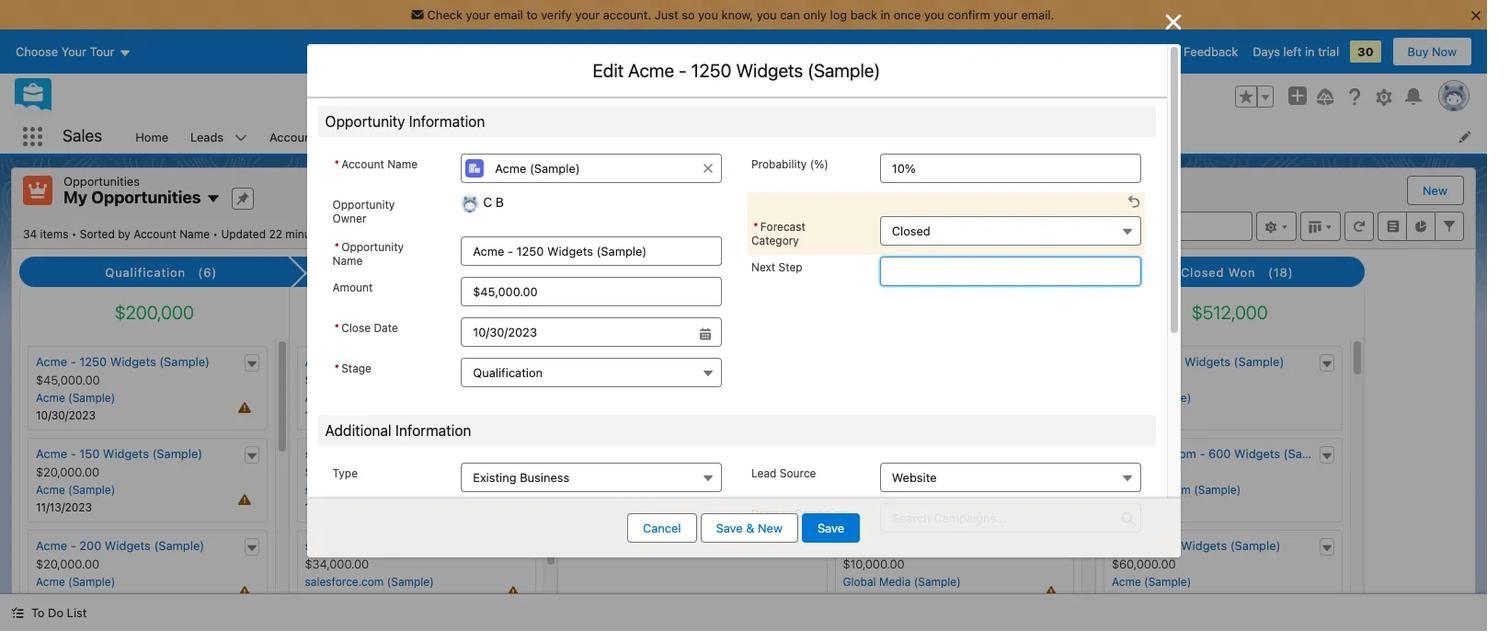 Task type: describe. For each thing, give the bounding box(es) containing it.
widgets down can
[[736, 60, 803, 81]]

needs analysis
[[366, 265, 463, 280]]

$20,000.00 acme (sample) 12/13/2023
[[36, 557, 115, 606]]

* for * close date
[[334, 321, 340, 335]]

- for salesforce.com - 600 widgets (sample)
[[1200, 446, 1206, 461]]

qualification inside my opportunities|opportunities|list view element
[[105, 265, 186, 280]]

additional information
[[325, 422, 472, 439]]

lead source
[[752, 466, 816, 480]]

acme down 11/13/2023
[[36, 538, 67, 553]]

quotes list item
[[950, 120, 1036, 154]]

to
[[31, 605, 45, 620]]

* for * stage
[[334, 362, 340, 375]]

widgets for acme - 1,200 widgets (sample)
[[382, 354, 428, 369]]

1 • from the left
[[72, 227, 77, 241]]

search... button
[[531, 82, 899, 111]]

forecasts link
[[671, 120, 748, 154]]

by
[[118, 227, 130, 241]]

reports list item
[[861, 120, 950, 154]]

2 you from the left
[[757, 7, 777, 22]]

text default image for acme - 200 widgets (sample)
[[245, 542, 258, 555]]

text default image for $512,000
[[1321, 358, 1334, 371]]

salesforce.com (sample) link down $34,000.00
[[305, 575, 434, 589]]

text default image for salesforce.com - 600 widgets (sample)
[[1321, 450, 1334, 463]]

once
[[894, 7, 921, 22]]

list
[[67, 605, 87, 620]]

widgets for salesforce.com - 200 widgets (sample)
[[427, 446, 473, 461]]

(18)
[[1269, 265, 1294, 280]]

acme inside $105,000.00 acme (sample) 10/18/2023
[[1112, 391, 1142, 405]]

won
[[1229, 265, 1256, 280]]

just
[[655, 7, 679, 22]]

acme (sample) link for 140
[[843, 483, 923, 497]]

* forecast category
[[752, 220, 806, 247]]

list containing home
[[124, 120, 1488, 154]]

$20,000.00 for $200,000
[[36, 465, 99, 479]]

feedback
[[1184, 44, 1239, 59]]

step
[[779, 260, 803, 274]]

to do list button
[[0, 594, 98, 631]]

150
[[79, 446, 100, 461]]

now
[[1433, 44, 1457, 59]]

$75,000.00 salesforce.com (sample) 4/19/2023
[[1112, 465, 1241, 514]]

acme (sample) link for 1250
[[36, 391, 115, 405]]

Lead Source button
[[880, 463, 1141, 492]]

acme - 1100 widgets (sample)
[[1112, 354, 1285, 369]]

200 for salesforce.com
[[402, 446, 424, 461]]

name for * opportunity name
[[333, 254, 363, 268]]

- for acme - 200 widgets (sample)
[[71, 538, 76, 553]]

my opportunities
[[63, 188, 201, 207]]

Search My Opportunities list view. search field
[[1032, 211, 1253, 241]]

probability (%)
[[752, 157, 829, 171]]

acme - 200 widgets (sample) link
[[36, 538, 204, 553]]

buy now
[[1408, 44, 1457, 59]]

email.
[[1022, 7, 1055, 22]]

name inside my opportunities|opportunities|list view element
[[180, 227, 210, 241]]

widgets for acme - 140 widgets (sample)
[[911, 446, 957, 461]]

salesforce.com (sample) link for $164,000
[[305, 483, 434, 497]]

10/18/2023
[[1112, 409, 1170, 422]]

information for additional information
[[396, 422, 472, 439]]

acme right edit
[[628, 60, 675, 81]]

widgets for acme - 200 widgets (sample)
[[105, 538, 151, 553]]

ago
[[330, 227, 349, 241]]

contacts link
[[357, 120, 429, 154]]

(sample) inside $20,000.00 acme (sample) 11/13/2023
[[68, 483, 115, 497]]

lead
[[752, 466, 777, 480]]

22
[[269, 227, 282, 241]]

text default image inside to do list button
[[11, 607, 24, 619]]

contacts
[[368, 129, 418, 144]]

12/13/2023
[[36, 593, 94, 606]]

1250 inside my opportunities|opportunities|list view element
[[79, 354, 107, 369]]

additional
[[325, 422, 392, 439]]

1/15/2024
[[843, 409, 894, 422]]

widgets for acme - 150 widgets (sample)
[[103, 446, 149, 461]]

contacts list item
[[357, 120, 453, 154]]

back
[[851, 7, 878, 22]]

buy
[[1408, 44, 1429, 59]]

my opportunities status
[[23, 227, 221, 241]]

acme - 1250 widgets (sample) link
[[36, 354, 210, 369]]

acme inside $20,000.00 acme (sample) 11/13/2023
[[36, 483, 65, 497]]

acme - 150 widgets (sample) link
[[36, 446, 203, 461]]

reports link
[[861, 120, 926, 154]]

Forecast Category, Closed button
[[880, 216, 1141, 246]]

* for * opportunity name
[[334, 240, 340, 254]]

10/24/2022
[[1112, 593, 1172, 606]]

cancel button
[[627, 513, 697, 543]]

- inside global media - 80 widgets (sample) $10,000.00 global media (sample) 2/1/2024
[[919, 538, 925, 553]]

* for * forecast category
[[754, 220, 759, 234]]

closed for closed
[[892, 224, 931, 238]]

list view controls image
[[1257, 211, 1297, 241]]

acme inside $45,000.00 acme (sample) 10/30/2023
[[36, 391, 65, 405]]

account inside my opportunities|opportunities|list view element
[[134, 227, 176, 241]]

acme inside $60,000.00 acme (sample) 10/24/2022
[[1112, 575, 1142, 589]]

acme - 140 widgets (sample) link
[[843, 446, 1010, 461]]

0 vertical spatial media
[[882, 538, 916, 553]]

$60,000.00 acme (sample) 10/24/2022
[[1112, 557, 1192, 606]]

trial
[[1319, 44, 1340, 59]]

salesforce.com - 200 widgets (sample)
[[305, 446, 527, 461]]

source
[[780, 466, 816, 480]]

confirm
[[948, 7, 991, 22]]

next step
[[752, 260, 803, 274]]

- for acme - 1250 widgets (sample)
[[71, 354, 76, 369]]

calendar link
[[575, 120, 647, 154]]

acme up the $105,000.00
[[1112, 354, 1144, 369]]

closed won
[[1181, 265, 1256, 280]]

acme (sample) link for 650
[[1112, 575, 1192, 589]]

save button
[[802, 513, 860, 543]]

3 your from the left
[[994, 7, 1018, 22]]

accounts
[[270, 129, 322, 144]]

1,200
[[349, 354, 379, 369]]

$34,000.00
[[305, 557, 369, 571]]

$512,000
[[1192, 302, 1268, 323]]

account.
[[603, 7, 652, 22]]

Acme (Sample) text field
[[461, 154, 722, 183]]

minutes
[[285, 227, 327, 241]]

proposal
[[656, 265, 711, 280]]

name for * account name
[[387, 157, 418, 171]]

widgets for acme - 1100 widgets (sample)
[[1185, 354, 1231, 369]]

inverse image
[[1162, 11, 1185, 33]]

1 global from the top
[[843, 538, 879, 553]]

0 horizontal spatial in
[[881, 7, 891, 22]]

$105,000.00
[[1112, 373, 1181, 387]]

accounts list item
[[259, 120, 357, 154]]

dashboards
[[759, 129, 826, 144]]

140
[[887, 446, 907, 461]]

Amount text field
[[461, 277, 722, 306]]

edit
[[593, 60, 624, 81]]

left
[[1284, 44, 1302, 59]]

cancel
[[643, 521, 681, 535]]

widgets for acme - 650 widgets (sample)
[[1181, 538, 1227, 553]]

owner
[[333, 212, 367, 225]]

acme - 1,200 widgets (sample)
[[305, 354, 482, 369]]

salesforce.com - 200 widgets (sample) link
[[305, 446, 527, 461]]

(sample) inside "$22,500.00 acme (sample) 1/2/2024"
[[876, 483, 923, 497]]

1 you from the left
[[698, 7, 718, 22]]

save for save
[[818, 521, 845, 535]]

to
[[527, 7, 538, 22]]

know,
[[722, 7, 754, 22]]



Task type: vqa. For each thing, say whether or not it's contained in the screenshot.
list containing Home
yes



Task type: locate. For each thing, give the bounding box(es) containing it.
closed left the won
[[1181, 265, 1225, 280]]

group down days
[[1236, 86, 1274, 108]]

salesforce.com up $34,000.00
[[305, 538, 390, 553]]

widgets up website
[[911, 446, 957, 461]]

only
[[804, 7, 827, 22]]

home link
[[124, 120, 179, 154]]

0 vertical spatial opportunity
[[325, 113, 405, 130]]

acme up the 11/21/2023
[[305, 391, 334, 405]]

salesforce.com (sample) link for $512,000
[[1112, 483, 1241, 497]]

type
[[333, 466, 358, 480]]

widgets right 150
[[103, 446, 149, 461]]

qualification inside button
[[473, 365, 543, 380]]

acme up 10/18/2023 at right bottom
[[1112, 391, 1142, 405]]

$20,000.00 down 150
[[36, 465, 99, 479]]

• right items
[[72, 227, 77, 241]]

close
[[341, 321, 371, 335]]

global up $10,000.00
[[843, 538, 879, 553]]

opportunity up needs
[[341, 240, 404, 254]]

save left the & at the right bottom of the page
[[716, 521, 743, 535]]

your right the verify
[[575, 7, 600, 22]]

1 horizontal spatial account
[[341, 157, 384, 171]]

acme (sample) link for 1100
[[1112, 391, 1192, 405]]

acme (sample) link up 12/13/2023
[[36, 575, 115, 589]]

1250 up search... button
[[691, 60, 732, 81]]

1 vertical spatial name
[[180, 227, 210, 241]]

0 horizontal spatial name
[[180, 227, 210, 241]]

1 vertical spatial 1250
[[79, 354, 107, 369]]

updated
[[221, 227, 266, 241]]

1 vertical spatial account
[[134, 227, 176, 241]]

your left email
[[466, 7, 491, 22]]

(sample) inside $60,000.00 acme (sample) 10/24/2022
[[1145, 575, 1192, 589]]

save for save & new
[[716, 521, 743, 535]]

list
[[124, 120, 1488, 154]]

1 vertical spatial new
[[758, 521, 783, 535]]

- up the $105,000.00
[[1147, 354, 1153, 369]]

salesforce.com - 320 widgets (sample) $34,000.00 salesforce.com (sample) 11/15/2023
[[305, 538, 527, 606]]

- up $45,000.00 in the left bottom of the page
[[71, 354, 76, 369]]

you right so
[[698, 7, 718, 22]]

global up 2/1/2024
[[843, 575, 876, 589]]

0 vertical spatial in
[[881, 7, 891, 22]]

acme (sample) link for 1,200
[[305, 391, 384, 405]]

- for acme - 140 widgets (sample)
[[878, 446, 883, 461]]

global media (sample) link
[[843, 575, 961, 589]]

1 your from the left
[[466, 7, 491, 22]]

widgets for acme - 1250 widgets (sample)
[[110, 354, 156, 369]]

320
[[402, 538, 424, 553]]

salesforce.com up type
[[305, 446, 390, 461]]

edit acme - 1250 widgets (sample)
[[593, 60, 881, 81]]

acme inside the $20,000.00 acme (sample) 12/13/2023
[[36, 575, 65, 589]]

widgets right 80
[[946, 538, 992, 553]]

Probability (%) text field
[[880, 154, 1141, 183]]

2 • from the left
[[213, 227, 218, 241]]

closed inside my opportunities|opportunities|list view element
[[1181, 265, 1225, 280]]

(sample) inside $110,000.00 acme (sample) 11/21/2023
[[337, 391, 384, 405]]

home
[[135, 129, 168, 144]]

0 horizontal spatial new
[[758, 521, 783, 535]]

opportunity up * account name
[[325, 113, 405, 130]]

group
[[1236, 86, 1274, 108], [333, 317, 722, 347]]

widgets down $200,000
[[110, 354, 156, 369]]

- for acme - 1,200 widgets (sample)
[[340, 354, 345, 369]]

- left 150
[[71, 446, 76, 461]]

website
[[892, 470, 937, 485]]

2 horizontal spatial you
[[925, 7, 945, 22]]

text default image for acme - 1,200 widgets (sample)
[[514, 358, 527, 371]]

1 vertical spatial qualification
[[473, 365, 543, 380]]

widgets down 'additional information'
[[427, 446, 473, 461]]

salesforce.com - 320 widgets (sample) link
[[305, 538, 527, 553]]

- for salesforce.com - 200 widgets (sample)
[[393, 446, 398, 461]]

salesforce.com - 600 widgets (sample) link
[[1112, 446, 1334, 461]]

$45,000.00 acme (sample) 10/30/2023
[[36, 373, 115, 422]]

salesforce.com - 600 widgets (sample)
[[1112, 446, 1334, 461]]

save down 1/2/2024
[[818, 521, 845, 535]]

negotiation
[[916, 265, 990, 280]]

information for opportunity information
[[409, 113, 485, 130]]

$22,500.00
[[843, 465, 907, 479]]

you left can
[[757, 7, 777, 22]]

acme (sample) link up 11/13/2023
[[36, 483, 115, 497]]

you
[[698, 7, 718, 22], [757, 7, 777, 22], [925, 7, 945, 22]]

opportunity owner
[[333, 198, 395, 225]]

opportunity up ago
[[333, 198, 395, 212]]

salesforce.com down $75,000.00
[[1112, 483, 1191, 497]]

salesforce.com down $34,000.00
[[305, 575, 384, 589]]

text default image for acme - 650 widgets (sample)
[[1321, 542, 1334, 555]]

$20,000.00 inside $20,000.00 salesforce.com (sample) 11/7/2023
[[305, 465, 369, 479]]

200 down 'additional information'
[[402, 446, 424, 461]]

- left 320
[[393, 538, 398, 553]]

verify
[[541, 7, 572, 22]]

0 horizontal spatial account
[[134, 227, 176, 241]]

do
[[48, 605, 64, 620]]

select list display image
[[1301, 211, 1341, 241]]

2 horizontal spatial name
[[387, 157, 418, 171]]

closed up negotiation
[[892, 224, 931, 238]]

- down 'additional information'
[[393, 446, 398, 461]]

- left 600
[[1200, 446, 1206, 461]]

- for salesforce.com - 320 widgets (sample) $34,000.00 salesforce.com (sample) 11/15/2023
[[393, 538, 398, 553]]

acme (sample) link down $45,000.00 in the left bottom of the page
[[36, 391, 115, 405]]

widgets for salesforce.com - 320 widgets (sample) $34,000.00 salesforce.com (sample) 11/15/2023
[[427, 538, 473, 553]]

1 horizontal spatial closed
[[1181, 265, 1225, 280]]

- for acme - 650 widgets (sample)
[[1147, 538, 1153, 553]]

text default image
[[514, 358, 527, 371], [1321, 450, 1334, 463], [245, 542, 258, 555], [1321, 542, 1334, 555], [11, 607, 24, 619]]

$60,000.00
[[1112, 557, 1176, 571]]

$10,000.00
[[843, 557, 905, 571]]

group down the (3)
[[333, 317, 722, 347]]

0 horizontal spatial save
[[716, 521, 743, 535]]

(7)
[[1002, 265, 1021, 280]]

• left updated
[[213, 227, 218, 241]]

acme up 10/24/2022
[[1112, 575, 1142, 589]]

200 for acme
[[79, 538, 101, 553]]

(sample) inside the $20,000.00 acme (sample) 12/13/2023
[[68, 575, 115, 589]]

0 vertical spatial qualification
[[105, 265, 186, 280]]

account right by on the top of the page
[[134, 227, 176, 241]]

11/21/2023
[[305, 409, 361, 422]]

* inside * opportunity name
[[334, 240, 340, 254]]

2 global from the top
[[843, 575, 876, 589]]

1250 up $45,000.00 in the left bottom of the page
[[79, 354, 107, 369]]

media down $10,000.00
[[880, 575, 911, 589]]

email
[[494, 7, 523, 22]]

closed list item
[[748, 192, 1145, 255]]

3 you from the left
[[925, 7, 945, 22]]

leads link
[[179, 120, 235, 154]]

name down contacts list item
[[387, 157, 418, 171]]

(sample) inside $75,000.00 salesforce.com (sample) 4/19/2023
[[1194, 483, 1241, 497]]

acme - 1,200 widgets (sample) link
[[305, 354, 482, 369]]

account down contacts link
[[341, 157, 384, 171]]

acme up 11/13/2023
[[36, 483, 65, 497]]

save & new
[[716, 521, 783, 535]]

new
[[1423, 183, 1448, 198], [758, 521, 783, 535]]

widgets for salesforce.com - 600 widgets (sample)
[[1235, 446, 1281, 461]]

1 vertical spatial closed
[[1181, 265, 1225, 280]]

1 vertical spatial global
[[843, 575, 876, 589]]

1250
[[691, 60, 732, 81], [79, 354, 107, 369]]

0 vertical spatial global
[[843, 538, 879, 553]]

1 vertical spatial group
[[333, 317, 722, 347]]

1 horizontal spatial •
[[213, 227, 218, 241]]

* left stage
[[334, 362, 340, 375]]

text default image
[[245, 358, 258, 371], [1321, 358, 1334, 371], [245, 450, 258, 463]]

2 save from the left
[[818, 521, 845, 535]]

10/30/2023
[[36, 409, 96, 422]]

* stage
[[334, 362, 372, 375]]

acme inside "$22,500.00 acme (sample) 1/2/2024"
[[843, 483, 872, 497]]

acme - 650 widgets (sample)
[[1112, 538, 1281, 553]]

$22,500.00 acme (sample) 1/2/2024
[[843, 465, 923, 514]]

salesforce.com (sample) link down $75,000.00
[[1112, 483, 1241, 497]]

$20,000.00 inside $20,000.00 acme (sample) 11/13/2023
[[36, 465, 99, 479]]

in right back
[[881, 7, 891, 22]]

acme inside $110,000.00 acme (sample) 11/21/2023
[[305, 391, 334, 405]]

acme up $45,000.00 in the left bottom of the page
[[36, 354, 67, 369]]

acme up $22,500.00
[[843, 446, 875, 461]]

widgets right 1100
[[1185, 354, 1231, 369]]

(sample) inside $45,000.00 acme (sample) 10/30/2023
[[68, 391, 115, 405]]

none search field inside my opportunities|opportunities|list view element
[[1032, 211, 1253, 241]]

None text field
[[461, 236, 722, 266], [461, 317, 722, 347], [461, 236, 722, 266], [461, 317, 722, 347]]

salesforce.com down type
[[305, 483, 384, 497]]

1 horizontal spatial name
[[333, 254, 363, 268]]

in right left
[[1305, 44, 1315, 59]]

2 horizontal spatial your
[[994, 7, 1018, 22]]

* left close
[[334, 321, 340, 335]]

salesforce.com inside $20,000.00 salesforce.com (sample) 11/7/2023
[[305, 483, 384, 497]]

0 horizontal spatial group
[[333, 317, 722, 347]]

1 save from the left
[[716, 521, 743, 535]]

opportunity inside * opportunity name
[[341, 240, 404, 254]]

- left 140
[[878, 446, 883, 461]]

my opportunities|opportunities|list view element
[[11, 167, 1477, 631]]

0 horizontal spatial 1250
[[79, 354, 107, 369]]

widgets up the $20,000.00 acme (sample) 12/13/2023
[[105, 538, 151, 553]]

$20,000.00 up 12/13/2023
[[36, 557, 99, 571]]

- up the $20,000.00 acme (sample) 12/13/2023
[[71, 538, 76, 553]]

amount
[[333, 281, 373, 294]]

acme (sample) link for 150
[[36, 483, 115, 497]]

new inside my opportunities|opportunities|list view element
[[1423, 183, 1448, 198]]

0 vertical spatial 1250
[[691, 60, 732, 81]]

1 horizontal spatial save
[[818, 521, 845, 535]]

0 horizontal spatial qualification
[[105, 265, 186, 280]]

* left forecast
[[754, 220, 759, 234]]

acme up the $110,000.00
[[305, 354, 336, 369]]

2 vertical spatial opportunity
[[341, 240, 404, 254]]

* for * account name
[[334, 157, 340, 171]]

Next Step text field
[[880, 257, 1141, 286]]

group containing *
[[333, 317, 722, 347]]

- for acme - 150 widgets (sample)
[[71, 446, 76, 461]]

widgets right 600
[[1235, 446, 1281, 461]]

- inside the salesforce.com - 320 widgets (sample) $34,000.00 salesforce.com (sample) 11/15/2023
[[393, 538, 398, 553]]

text default image for $200,000
[[245, 358, 258, 371]]

0 vertical spatial name
[[387, 157, 418, 171]]

- left 80
[[919, 538, 925, 553]]

probability
[[752, 157, 807, 171]]

acme up 12/13/2023
[[36, 575, 65, 589]]

opportunities list item
[[453, 120, 575, 154]]

$110,000.00 acme (sample) 11/21/2023
[[305, 373, 384, 422]]

* inside group
[[334, 321, 340, 335]]

(sample) inside $105,000.00 acme (sample) 10/18/2023
[[1145, 391, 1192, 405]]

acme - 650 widgets (sample) link
[[1112, 538, 1281, 553]]

acme (sample) link for 200
[[36, 575, 115, 589]]

sales
[[63, 126, 102, 146]]

to do list
[[31, 605, 87, 620]]

widgets
[[736, 60, 803, 81], [110, 354, 156, 369], [382, 354, 428, 369], [1185, 354, 1231, 369], [103, 446, 149, 461], [427, 446, 473, 461], [911, 446, 957, 461], [1235, 446, 1281, 461], [105, 538, 151, 553], [427, 538, 473, 553], [946, 538, 992, 553], [1181, 538, 1227, 553]]

-
[[679, 60, 687, 81], [71, 354, 76, 369], [340, 354, 345, 369], [1147, 354, 1153, 369], [71, 446, 76, 461], [393, 446, 398, 461], [878, 446, 883, 461], [1200, 446, 1206, 461], [71, 538, 76, 553], [393, 538, 398, 553], [919, 538, 925, 553], [1147, 538, 1153, 553]]

* down accounts list item
[[334, 157, 340, 171]]

sorted
[[80, 227, 115, 241]]

widgets down date
[[382, 354, 428, 369]]

acme - 140 widgets (sample)
[[843, 446, 1010, 461]]

acme - 1100 widgets (sample) link
[[1112, 354, 1285, 369]]

my
[[63, 188, 88, 207]]

$20,000.00 inside the $20,000.00 acme (sample) 12/13/2023
[[36, 557, 99, 571]]

200
[[402, 446, 424, 461], [79, 538, 101, 553]]

1 vertical spatial opportunity
[[333, 198, 395, 212]]

acme up 1/2/2024
[[843, 483, 872, 497]]

0 vertical spatial closed
[[892, 224, 931, 238]]

acme left 150
[[36, 446, 67, 461]]

stage
[[341, 362, 372, 375]]

None search field
[[1032, 211, 1253, 241]]

1 horizontal spatial 200
[[402, 446, 424, 461]]

salesforce.com (sample) link down type
[[305, 483, 434, 497]]

information
[[409, 113, 485, 130], [396, 422, 472, 439]]

$110,000.00
[[305, 373, 372, 387]]

* inside * forecast category
[[754, 220, 759, 234]]

0 horizontal spatial closed
[[892, 224, 931, 238]]

opportunity for information
[[325, 113, 405, 130]]

0 horizontal spatial your
[[466, 7, 491, 22]]

analysis
[[410, 265, 463, 280]]

1 horizontal spatial your
[[575, 7, 600, 22]]

acme up 10/30/2023
[[36, 391, 65, 405]]

1 horizontal spatial qualification
[[473, 365, 543, 380]]

leave feedback link
[[1148, 44, 1239, 59]]

days
[[1253, 44, 1281, 59]]

0 vertical spatial new
[[1423, 183, 1448, 198]]

name
[[387, 157, 418, 171], [180, 227, 210, 241], [333, 254, 363, 268]]

salesforce.com inside $75,000.00 salesforce.com (sample) 4/19/2023
[[1112, 483, 1191, 497]]

- up search... button
[[679, 60, 687, 81]]

closed inside button
[[892, 224, 931, 238]]

&
[[746, 521, 755, 535]]

acme - 200 widgets (sample)
[[36, 538, 204, 553]]

buy now button
[[1392, 37, 1473, 66]]

0 vertical spatial group
[[1236, 86, 1274, 108]]

(sample) inside $20,000.00 salesforce.com (sample) 11/7/2023
[[387, 483, 434, 497]]

salesforce.com (sample) link
[[305, 483, 434, 497], [1112, 483, 1241, 497], [305, 575, 434, 589]]

* down owner
[[334, 240, 340, 254]]

dashboards list item
[[748, 120, 861, 154]]

$20,000.00 acme (sample) 11/13/2023
[[36, 465, 115, 514]]

1 vertical spatial media
[[880, 575, 911, 589]]

200 up the $20,000.00 acme (sample) 12/13/2023
[[79, 538, 101, 553]]

- left 650
[[1147, 538, 1153, 553]]

acme (sample) link down the $105,000.00
[[1112, 391, 1192, 405]]

1100
[[1156, 354, 1182, 369]]

- for acme - 1100 widgets (sample)
[[1147, 354, 1153, 369]]

widgets right 650
[[1181, 538, 1227, 553]]

- up the $110,000.00
[[340, 354, 345, 369]]

1 horizontal spatial in
[[1305, 44, 1315, 59]]

acme (sample) link down $22,500.00
[[843, 483, 923, 497]]

0 vertical spatial 200
[[402, 446, 424, 461]]

0 horizontal spatial •
[[72, 227, 77, 241]]

media up $10,000.00
[[882, 538, 916, 553]]

(3)
[[475, 265, 494, 280]]

1 vertical spatial information
[[396, 422, 472, 439]]

2 your from the left
[[575, 7, 600, 22]]

acme (sample) link down $60,000.00
[[1112, 575, 1192, 589]]

0 horizontal spatial 200
[[79, 538, 101, 553]]

search...
[[567, 89, 616, 104]]

1 vertical spatial in
[[1305, 44, 1315, 59]]

save & new button
[[701, 513, 799, 543]]

acme (sample) link down the $110,000.00
[[305, 391, 384, 405]]

widgets right 320
[[427, 538, 473, 553]]

$20,000.00 for $164,000
[[305, 465, 369, 479]]

calendar list item
[[575, 120, 671, 154]]

0 vertical spatial account
[[341, 157, 384, 171]]

name up amount
[[333, 254, 363, 268]]

can
[[780, 7, 800, 22]]

0 horizontal spatial you
[[698, 7, 718, 22]]

Stage, Qualification button
[[461, 358, 722, 387]]

name up (6)
[[180, 227, 210, 241]]

(%)
[[810, 157, 829, 171]]

0 vertical spatial information
[[409, 113, 485, 130]]

global media - 80 widgets (sample) $10,000.00 global media (sample) 2/1/2024
[[843, 538, 1046, 606]]

days left in trial
[[1253, 44, 1340, 59]]

acme up $60,000.00
[[1112, 538, 1144, 553]]

check your email to verify your account. just so you know, you can only log back in once you confirm your email.
[[427, 7, 1055, 22]]

salesforce.com
[[305, 446, 390, 461], [1112, 446, 1197, 461], [305, 483, 384, 497], [1112, 483, 1191, 497], [305, 538, 390, 553], [305, 575, 384, 589]]

name inside * opportunity name
[[333, 254, 363, 268]]

4/19/2023
[[1112, 501, 1166, 514]]

1 horizontal spatial 1250
[[691, 60, 732, 81]]

$20,000.00 up 11/7/2023 on the left bottom of the page
[[305, 465, 369, 479]]

opportunity for owner
[[333, 198, 395, 212]]

reports
[[872, 129, 915, 144]]

$20,000.00 salesforce.com (sample) 11/7/2023
[[305, 465, 434, 514]]

you right once
[[925, 7, 945, 22]]

opportunities inside list item
[[464, 129, 540, 144]]

widgets inside the salesforce.com - 320 widgets (sample) $34,000.00 salesforce.com (sample) 11/15/2023
[[427, 538, 473, 553]]

widgets inside global media - 80 widgets (sample) $10,000.00 global media (sample) 2/1/2024
[[946, 538, 992, 553]]

1 vertical spatial 200
[[79, 538, 101, 553]]

your left email.
[[994, 7, 1018, 22]]

2 vertical spatial name
[[333, 254, 363, 268]]

closed for closed won
[[1181, 265, 1225, 280]]

*
[[334, 157, 340, 171], [754, 220, 759, 234], [334, 240, 340, 254], [334, 321, 340, 335], [334, 362, 340, 375]]

1 horizontal spatial you
[[757, 7, 777, 22]]

leads list item
[[179, 120, 259, 154]]

salesforce.com up $75,000.00
[[1112, 446, 1197, 461]]

accounts link
[[259, 120, 333, 154]]

items
[[40, 227, 68, 241]]

leave feedback
[[1148, 44, 1239, 59]]

1 horizontal spatial new
[[1423, 183, 1448, 198]]

Type button
[[461, 463, 722, 492]]

acme (sample) link
[[36, 391, 115, 405], [305, 391, 384, 405], [1112, 391, 1192, 405], [36, 483, 115, 497], [843, 483, 923, 497], [36, 575, 115, 589], [1112, 575, 1192, 589]]

1 horizontal spatial group
[[1236, 86, 1274, 108]]

category
[[752, 234, 799, 247]]

needs
[[366, 265, 406, 280]]



